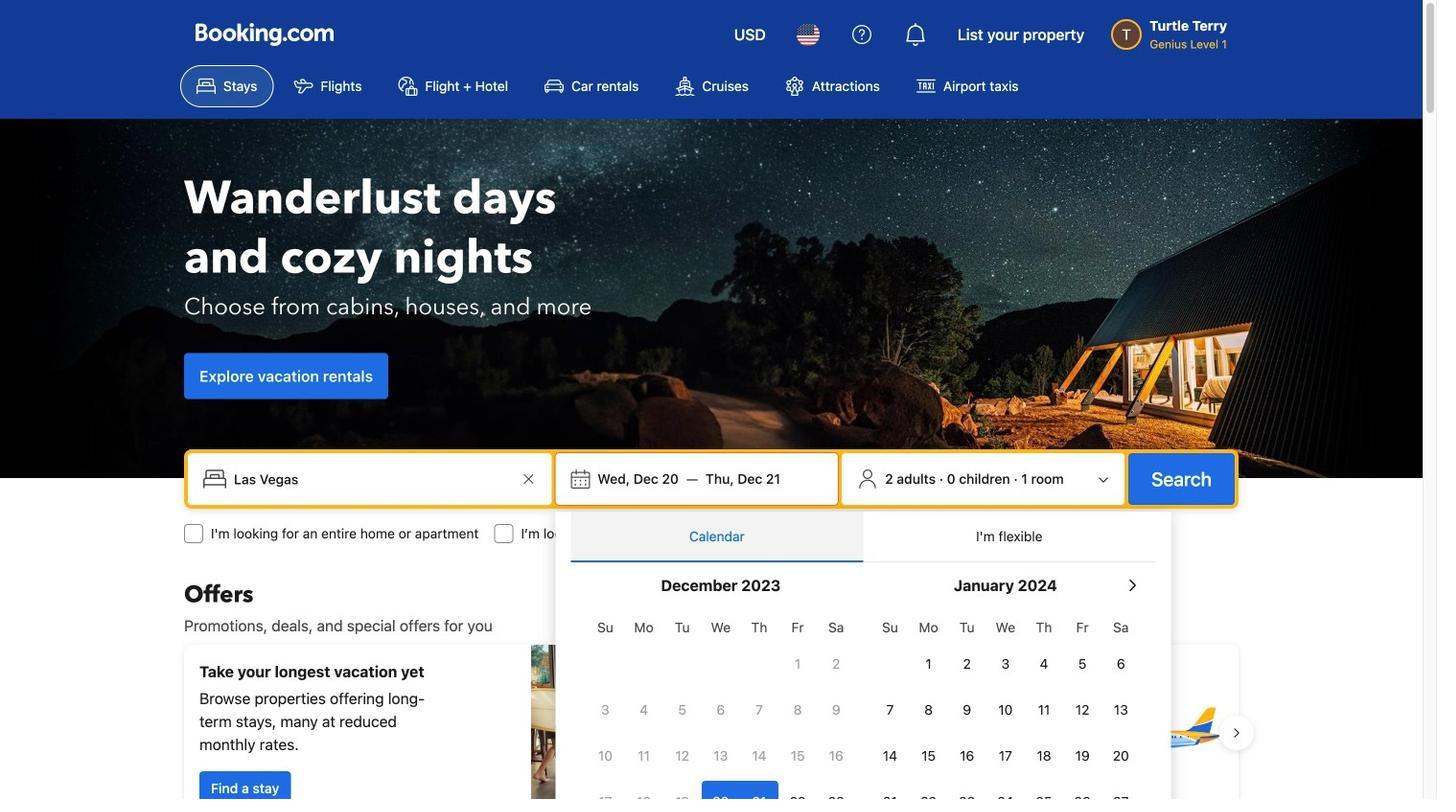 Task type: describe. For each thing, give the bounding box(es) containing it.
take your longest vacation yet image
[[531, 645, 704, 800]]

8 December 2023 checkbox
[[779, 689, 817, 732]]

6 December 2023 checkbox
[[702, 689, 740, 732]]

11 January 2024 checkbox
[[1025, 689, 1063, 732]]

15 December 2023 checkbox
[[779, 735, 817, 778]]

7 January 2024 checkbox
[[871, 689, 910, 732]]

1 January 2024 checkbox
[[910, 643, 948, 686]]

12 December 2023 checkbox
[[663, 735, 702, 778]]

Where are you going? field
[[226, 462, 517, 497]]

booking.com image
[[196, 23, 334, 46]]

23 December 2023 checkbox
[[817, 782, 856, 800]]

23 January 2024 checkbox
[[948, 782, 987, 800]]

2 January 2024 checkbox
[[948, 643, 987, 686]]

27 January 2024 checkbox
[[1102, 782, 1140, 800]]

18 January 2024 checkbox
[[1025, 735, 1063, 778]]

1 cell from the left
[[702, 778, 740, 800]]

19 January 2024 checkbox
[[1063, 735, 1102, 778]]

14 January 2024 checkbox
[[871, 735, 910, 778]]

20 January 2024 checkbox
[[1102, 735, 1140, 778]]

8 January 2024 checkbox
[[910, 689, 948, 732]]

13 December 2023 checkbox
[[702, 735, 740, 778]]

5 December 2023 checkbox
[[663, 689, 702, 732]]

4 December 2023 checkbox
[[625, 689, 663, 732]]

fly away to your dream vacation image
[[1089, 666, 1224, 800]]

20 December 2023 checkbox
[[702, 782, 740, 800]]

16 December 2023 checkbox
[[817, 735, 856, 778]]

26 January 2024 checkbox
[[1063, 782, 1102, 800]]

17 December 2023 checkbox
[[586, 782, 625, 800]]

9 January 2024 checkbox
[[948, 689, 987, 732]]

3 January 2024 checkbox
[[987, 643, 1025, 686]]

24 January 2024 checkbox
[[987, 782, 1025, 800]]



Task type: locate. For each thing, give the bounding box(es) containing it.
10 January 2024 checkbox
[[987, 689, 1025, 732]]

1 December 2023 checkbox
[[779, 643, 817, 686]]

9 December 2023 checkbox
[[817, 689, 856, 732]]

2 grid from the left
[[871, 609, 1140, 800]]

11 December 2023 checkbox
[[625, 735, 663, 778]]

22 December 2023 checkbox
[[779, 782, 817, 800]]

10 December 2023 checkbox
[[586, 735, 625, 778]]

cell
[[702, 778, 740, 800], [740, 778, 779, 800]]

14 December 2023 checkbox
[[740, 735, 779, 778]]

21 December 2023 checkbox
[[740, 782, 779, 800]]

0 horizontal spatial grid
[[586, 609, 856, 800]]

12 January 2024 checkbox
[[1063, 689, 1102, 732]]

region
[[169, 638, 1254, 800]]

tab list
[[571, 512, 1156, 564]]

3 December 2023 checkbox
[[586, 689, 625, 732]]

15 January 2024 checkbox
[[910, 735, 948, 778]]

19 December 2023 checkbox
[[663, 782, 702, 800]]

21 January 2024 checkbox
[[871, 782, 910, 800]]

25 January 2024 checkbox
[[1025, 782, 1063, 800]]

13 January 2024 checkbox
[[1102, 689, 1140, 732]]

1 grid from the left
[[586, 609, 856, 800]]

5 January 2024 checkbox
[[1063, 643, 1102, 686]]

18 December 2023 checkbox
[[625, 782, 663, 800]]

2 cell from the left
[[740, 778, 779, 800]]

2 December 2023 checkbox
[[817, 643, 856, 686]]

16 January 2024 checkbox
[[948, 735, 987, 778]]

6 January 2024 checkbox
[[1102, 643, 1140, 686]]

22 January 2024 checkbox
[[910, 782, 948, 800]]

your account menu turtle terry genius level 1 element
[[1112, 9, 1235, 53]]

1 horizontal spatial grid
[[871, 609, 1140, 800]]

grid
[[586, 609, 856, 800], [871, 609, 1140, 800]]

4 January 2024 checkbox
[[1025, 643, 1063, 686]]

7 December 2023 checkbox
[[740, 689, 779, 732]]

17 January 2024 checkbox
[[987, 735, 1025, 778]]



Task type: vqa. For each thing, say whether or not it's contained in the screenshot.
20 January 2024 option
yes



